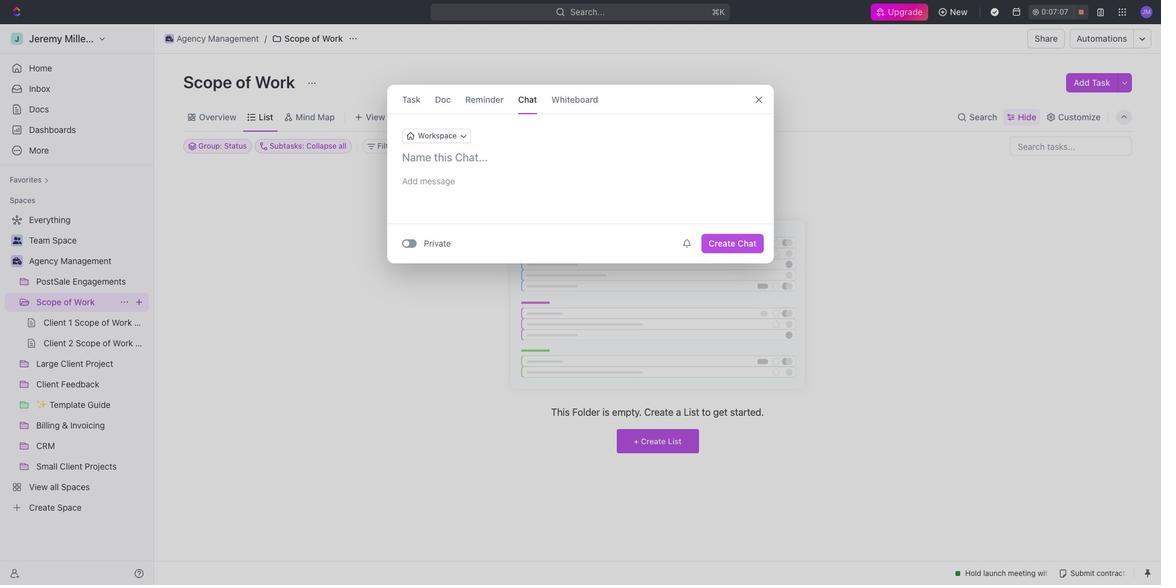 Task type: locate. For each thing, give the bounding box(es) containing it.
add task button
[[1067, 73, 1118, 93]]

0 horizontal spatial work
[[74, 297, 95, 307]]

1 vertical spatial chat
[[738, 238, 757, 249]]

home link
[[5, 59, 149, 78]]

get
[[713, 407, 728, 418]]

dialog
[[387, 85, 774, 264]]

1 vertical spatial management
[[61, 256, 112, 266]]

1 horizontal spatial agency management
[[177, 33, 259, 44]]

list right a
[[684, 407, 700, 418]]

2 vertical spatial list
[[668, 436, 682, 446]]

agency right business time image
[[29, 256, 58, 266]]

create
[[709, 238, 736, 249], [644, 407, 674, 418], [641, 436, 666, 446]]

0:07:07 button
[[1029, 5, 1089, 19]]

this
[[551, 407, 570, 418]]

agency
[[177, 33, 206, 44], [29, 256, 58, 266]]

doc
[[435, 94, 451, 104]]

doc button
[[435, 85, 451, 114]]

2 vertical spatial scope
[[36, 297, 61, 307]]

0 horizontal spatial agency
[[29, 256, 58, 266]]

work inside 'sidebar' "navigation"
[[74, 297, 95, 307]]

list down a
[[668, 436, 682, 446]]

agency inside 'sidebar' "navigation"
[[29, 256, 58, 266]]

dashboards link
[[5, 120, 149, 140]]

inbox link
[[5, 79, 149, 99]]

1 horizontal spatial work
[[255, 72, 295, 92]]

0 vertical spatial scope
[[285, 33, 310, 44]]

new button
[[933, 2, 975, 22]]

mind map link
[[293, 109, 335, 126]]

management
[[208, 33, 259, 44], [61, 256, 112, 266]]

reminder
[[466, 94, 504, 104]]

task left doc
[[402, 94, 421, 104]]

2 horizontal spatial scope
[[285, 33, 310, 44]]

agency right business time icon
[[177, 33, 206, 44]]

tree containing agency management
[[5, 210, 149, 518]]

management inside 'sidebar' "navigation"
[[61, 256, 112, 266]]

list
[[259, 112, 273, 122], [684, 407, 700, 418], [668, 436, 682, 446]]

agency management left /
[[177, 33, 259, 44]]

1 horizontal spatial agency
[[177, 33, 206, 44]]

1 horizontal spatial management
[[208, 33, 259, 44]]

docs
[[29, 104, 49, 114]]

2 vertical spatial work
[[74, 297, 95, 307]]

1 vertical spatial work
[[255, 72, 295, 92]]

scope of work
[[285, 33, 343, 44], [183, 72, 299, 92], [36, 297, 95, 307]]

favorites
[[10, 175, 42, 184]]

0 horizontal spatial agency management
[[29, 256, 112, 266]]

task inside button
[[1092, 77, 1111, 88]]

+
[[634, 436, 639, 446]]

⌘k
[[712, 7, 726, 17]]

1 vertical spatial agency
[[29, 256, 58, 266]]

1 horizontal spatial chat
[[738, 238, 757, 249]]

create chat
[[709, 238, 757, 249]]

docs link
[[5, 100, 149, 119]]

task right add
[[1092, 77, 1111, 88]]

0 horizontal spatial task
[[402, 94, 421, 104]]

dashboards
[[29, 125, 76, 135]]

this folder is empty. create a list to get started.
[[551, 407, 764, 418]]

0 horizontal spatial of
[[64, 297, 72, 307]]

Name this Chat... field
[[388, 151, 774, 165]]

scope of work link
[[269, 31, 346, 46], [36, 293, 115, 312]]

0 vertical spatial agency
[[177, 33, 206, 44]]

1 vertical spatial scope
[[183, 72, 232, 92]]

business time image
[[12, 258, 21, 265]]

1 vertical spatial agency management link
[[29, 252, 146, 271]]

0 vertical spatial task
[[1092, 77, 1111, 88]]

0 vertical spatial create
[[709, 238, 736, 249]]

mind map
[[296, 112, 335, 122]]

create chat button
[[702, 234, 764, 253]]

chat inside button
[[738, 238, 757, 249]]

workspace button
[[402, 129, 471, 143]]

0 horizontal spatial scope of work link
[[36, 293, 115, 312]]

chat
[[518, 94, 537, 104], [738, 238, 757, 249]]

2 vertical spatial scope of work
[[36, 297, 95, 307]]

0 horizontal spatial scope
[[36, 297, 61, 307]]

0 horizontal spatial chat
[[518, 94, 537, 104]]

1 vertical spatial scope of work
[[183, 72, 299, 92]]

scope inside 'sidebar' "navigation"
[[36, 297, 61, 307]]

agency management right business time image
[[29, 256, 112, 266]]

0 vertical spatial management
[[208, 33, 259, 44]]

1 vertical spatial of
[[236, 72, 251, 92]]

map
[[318, 112, 335, 122]]

+ create list
[[634, 436, 682, 446]]

1 horizontal spatial task
[[1092, 77, 1111, 88]]

work
[[322, 33, 343, 44], [255, 72, 295, 92], [74, 297, 95, 307]]

1 vertical spatial create
[[644, 407, 674, 418]]

list left mind
[[259, 112, 273, 122]]

automations
[[1077, 33, 1127, 44]]

agency management inside 'sidebar' "navigation"
[[29, 256, 112, 266]]

1 vertical spatial list
[[684, 407, 700, 418]]

list link
[[256, 109, 273, 126]]

hide
[[1018, 112, 1037, 122]]

new
[[950, 7, 968, 17]]

dialog containing task
[[387, 85, 774, 264]]

0 vertical spatial scope of work
[[285, 33, 343, 44]]

overview link
[[197, 109, 236, 126]]

1 vertical spatial agency management
[[29, 256, 112, 266]]

a
[[676, 407, 681, 418]]

2 vertical spatial of
[[64, 297, 72, 307]]

upgrade link
[[871, 4, 928, 21]]

/
[[265, 33, 267, 44]]

scope
[[285, 33, 310, 44], [183, 72, 232, 92], [36, 297, 61, 307]]

0 vertical spatial scope of work link
[[269, 31, 346, 46]]

to
[[702, 407, 711, 418]]

0 vertical spatial work
[[322, 33, 343, 44]]

of
[[312, 33, 320, 44], [236, 72, 251, 92], [64, 297, 72, 307]]

upgrade
[[888, 7, 922, 17]]

agency management
[[177, 33, 259, 44], [29, 256, 112, 266]]

inbox
[[29, 83, 50, 94]]

0 horizontal spatial agency management link
[[29, 252, 146, 271]]

0 horizontal spatial list
[[259, 112, 273, 122]]

search button
[[954, 109, 1001, 126]]

0 horizontal spatial management
[[61, 256, 112, 266]]

agency management link
[[162, 31, 262, 46], [29, 252, 146, 271]]

0 vertical spatial list
[[259, 112, 273, 122]]

automations button
[[1071, 30, 1134, 48]]

is
[[603, 407, 610, 418]]

1 horizontal spatial agency management link
[[162, 31, 262, 46]]

started.
[[730, 407, 764, 418]]

of inside 'sidebar' "navigation"
[[64, 297, 72, 307]]

0 vertical spatial of
[[312, 33, 320, 44]]

tree
[[5, 210, 149, 518]]

task
[[1092, 77, 1111, 88], [402, 94, 421, 104]]



Task type: describe. For each thing, give the bounding box(es) containing it.
mind
[[296, 112, 315, 122]]

0 vertical spatial chat
[[518, 94, 537, 104]]

2 horizontal spatial of
[[312, 33, 320, 44]]

add task
[[1074, 77, 1111, 88]]

folder
[[572, 407, 600, 418]]

create inside button
[[709, 238, 736, 249]]

whiteboard
[[552, 94, 598, 104]]

home
[[29, 63, 52, 73]]

0 vertical spatial agency management link
[[162, 31, 262, 46]]

share button
[[1028, 29, 1065, 48]]

1 horizontal spatial list
[[668, 436, 682, 446]]

1 horizontal spatial scope
[[183, 72, 232, 92]]

business time image
[[166, 36, 173, 42]]

search
[[970, 112, 998, 122]]

empty.
[[612, 407, 642, 418]]

0:07:07
[[1042, 7, 1068, 16]]

chat button
[[518, 85, 537, 114]]

workspace
[[418, 131, 457, 140]]

2 horizontal spatial work
[[322, 33, 343, 44]]

hide button
[[1004, 109, 1040, 126]]

scope of work inside 'sidebar' "navigation"
[[36, 297, 95, 307]]

spaces
[[10, 196, 35, 205]]

customize button
[[1043, 109, 1104, 126]]

customize
[[1058, 112, 1101, 122]]

0 vertical spatial agency management
[[177, 33, 259, 44]]

Search tasks... text field
[[1011, 137, 1132, 155]]

2 horizontal spatial list
[[684, 407, 700, 418]]

2 vertical spatial create
[[641, 436, 666, 446]]

private
[[424, 238, 451, 249]]

search...
[[571, 7, 605, 17]]

whiteboard button
[[552, 85, 598, 114]]

1 horizontal spatial scope of work link
[[269, 31, 346, 46]]

sidebar navigation
[[0, 24, 154, 586]]

1 vertical spatial task
[[402, 94, 421, 104]]

1 vertical spatial scope of work link
[[36, 293, 115, 312]]

tree inside 'sidebar' "navigation"
[[5, 210, 149, 518]]

share
[[1035, 33, 1058, 44]]

task button
[[402, 85, 421, 114]]

overview
[[199, 112, 236, 122]]

reminder button
[[466, 85, 504, 114]]

workspace button
[[402, 129, 471, 143]]

add
[[1074, 77, 1090, 88]]

favorites button
[[5, 173, 54, 188]]

1 horizontal spatial of
[[236, 72, 251, 92]]



Task type: vqa. For each thing, say whether or not it's contained in the screenshot.
and
no



